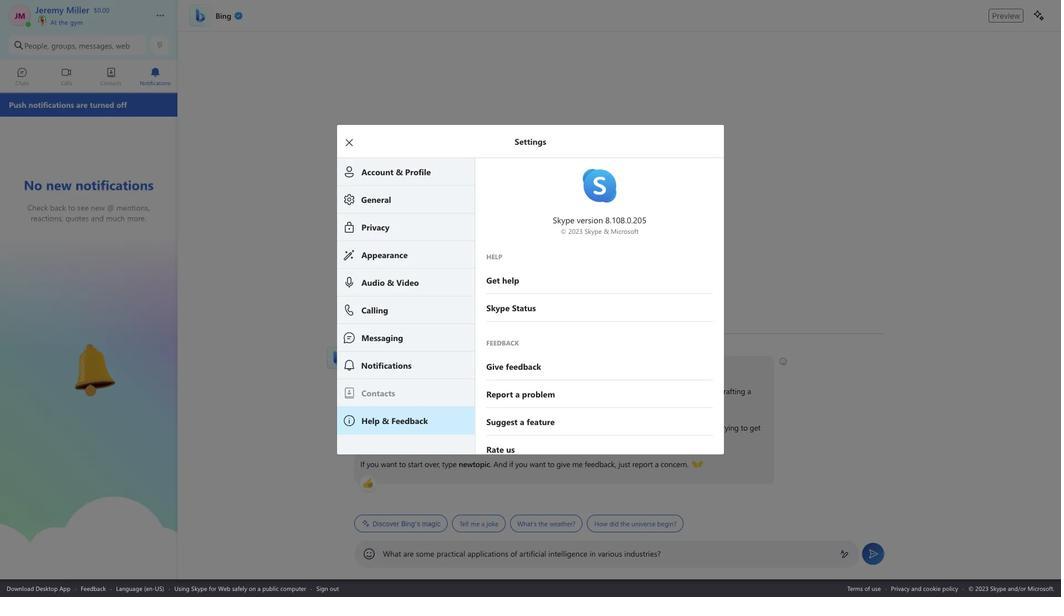 Task type: locate. For each thing, give the bounding box(es) containing it.
for right story
[[379, 398, 388, 409]]

i'm left an
[[360, 422, 371, 433]]

0 vertical spatial for
[[634, 386, 644, 396]]

are
[[403, 548, 414, 559]]

0 horizontal spatial the
[[59, 18, 68, 27]]

the
[[59, 18, 68, 27], [539, 519, 548, 528], [621, 519, 630, 528]]

sign out link
[[317, 584, 339, 592]]

policy
[[943, 584, 959, 592]]

2 vertical spatial for
[[209, 584, 217, 592]]

use
[[872, 584, 881, 592]]

1 i'm from the left
[[360, 422, 371, 433]]

start
[[408, 459, 423, 469]]

tab list
[[0, 62, 177, 93]]

of left artificial
[[511, 548, 517, 559]]

feedback link
[[81, 584, 106, 592]]

terms of use link
[[848, 584, 881, 592]]

just inside ask me any type of question, like finding vegan restaurants in cambridge, itinerary for your trip to europe or drafting a story for curious kids. in groups, remember to mention me with @bing. i'm an ai preview, so i'm still learning. sometimes i might say something weird. don't get mad at me, i'm just trying to get better! if you want to start over, type
[[706, 422, 718, 433]]

ai
[[383, 422, 390, 433]]

1 vertical spatial of
[[511, 548, 517, 559]]

the right did at bottom right
[[621, 519, 630, 528]]

1 horizontal spatial want
[[530, 459, 546, 469]]

i right can
[[448, 362, 450, 372]]

i
[[448, 362, 450, 372], [525, 422, 526, 433]]

what are some practical applications of artificial intelligence in various industries?
[[383, 548, 661, 559]]

me,
[[680, 422, 692, 433]]

computer
[[280, 584, 306, 592]]

0 vertical spatial groups,
[[51, 40, 77, 51]]

0 horizontal spatial of
[[417, 386, 424, 396]]

how did the universe begin?
[[595, 519, 677, 528]]

newtopic . and if you want to give me feedback, just report a concern.
[[459, 459, 691, 469]]

in
[[433, 398, 439, 409]]

how right !
[[417, 362, 432, 372]]

a right drafting at the right bottom of page
[[748, 386, 751, 396]]

practical
[[437, 548, 465, 559]]

1 horizontal spatial groups,
[[441, 398, 466, 409]]

1 get from the left
[[641, 422, 652, 433]]

in up with
[[557, 386, 563, 396]]

me inside button
[[471, 519, 480, 528]]

2 horizontal spatial of
[[865, 584, 870, 592]]

0 horizontal spatial in
[[557, 386, 563, 396]]

bing's
[[401, 519, 420, 528]]

1 horizontal spatial of
[[511, 548, 517, 559]]

1 vertical spatial in
[[590, 548, 596, 559]]

1 horizontal spatial the
[[539, 519, 548, 528]]

public
[[262, 584, 279, 592]]

version
[[577, 214, 603, 226]]

1 vertical spatial how
[[595, 519, 608, 528]]

0 vertical spatial how
[[417, 362, 432, 372]]

in
[[557, 386, 563, 396], [590, 548, 596, 559]]

what's the weather? button
[[510, 515, 583, 532]]

groups, inside button
[[51, 40, 77, 51]]

1 vertical spatial for
[[379, 398, 388, 409]]

of up kids.
[[417, 386, 424, 396]]

just
[[706, 422, 718, 433], [619, 459, 631, 469]]

(openhands)
[[692, 458, 734, 469]]

with
[[556, 398, 570, 409]]

i inside ask me any type of question, like finding vegan restaurants in cambridge, itinerary for your trip to europe or drafting a story for curious kids. in groups, remember to mention me with @bing. i'm an ai preview, so i'm still learning. sometimes i might say something weird. don't get mad at me, i'm just trying to get better! if you want to start over, type
[[525, 422, 526, 433]]

me right give
[[572, 459, 583, 469]]

(en-
[[144, 584, 155, 592]]

you inside ask me any type of question, like finding vegan restaurants in cambridge, itinerary for your trip to europe or drafting a story for curious kids. in groups, remember to mention me with @bing. i'm an ai preview, so i'm still learning. sometimes i might say something weird. don't get mad at me, i'm just trying to get better! if you want to start over, type
[[367, 459, 379, 469]]

get
[[641, 422, 652, 433], [750, 422, 761, 433]]

gym
[[70, 18, 83, 27]]

how left did at bottom right
[[595, 519, 608, 528]]

to right trying
[[741, 422, 748, 433]]

0 vertical spatial of
[[417, 386, 424, 396]]

type right over,
[[442, 459, 457, 469]]

so
[[420, 422, 428, 433]]

1 vertical spatial skype
[[191, 584, 207, 592]]

preview
[[992, 11, 1021, 20]]

in left various on the bottom of page
[[590, 548, 596, 559]]

a left joke
[[482, 519, 485, 528]]

0 horizontal spatial just
[[619, 459, 631, 469]]

0 horizontal spatial i'm
[[360, 422, 371, 433]]

feedback,
[[585, 459, 617, 469]]

privacy
[[891, 584, 910, 592]]

skype
[[553, 214, 575, 226], [191, 584, 207, 592]]

1 horizontal spatial for
[[379, 398, 388, 409]]

0 horizontal spatial how
[[417, 362, 432, 372]]

something
[[563, 422, 598, 433]]

am
[[385, 346, 395, 355]]

type up curious
[[400, 386, 415, 396]]

weather?
[[550, 519, 576, 528]]

1 want from the left
[[381, 459, 397, 469]]

groups, down at the gym at the left top of page
[[51, 40, 77, 51]]

a
[[748, 386, 751, 396], [655, 459, 659, 469], [482, 519, 485, 528], [258, 584, 261, 592]]

app
[[59, 584, 70, 592]]

0 horizontal spatial for
[[209, 584, 217, 592]]

1 horizontal spatial i
[[525, 422, 526, 433]]

how inside button
[[595, 519, 608, 528]]

of inside ask me any type of question, like finding vegan restaurants in cambridge, itinerary for your trip to europe or drafting a story for curious kids. in groups, remember to mention me with @bing. i'm an ai preview, so i'm still learning. sometimes i might say something weird. don't get mad at me, i'm just trying to get better! if you want to start over, type
[[417, 386, 424, 396]]

for left the web
[[209, 584, 217, 592]]

to left give
[[548, 459, 555, 469]]

1 horizontal spatial just
[[706, 422, 718, 433]]

on
[[249, 584, 256, 592]]

discover bing's magic
[[373, 519, 441, 528]]

1 horizontal spatial how
[[595, 519, 608, 528]]

intelligence
[[549, 548, 588, 559]]

i'm right 'so'
[[430, 422, 440, 433]]

0 horizontal spatial skype
[[191, 584, 207, 592]]

for left your
[[634, 386, 644, 396]]

skype inside "help & feedback" dialog
[[553, 214, 575, 226]]

0 vertical spatial just
[[706, 422, 718, 433]]

1 horizontal spatial you
[[468, 362, 480, 372]]

want inside ask me any type of question, like finding vegan restaurants in cambridge, itinerary for your trip to europe or drafting a story for curious kids. in groups, remember to mention me with @bing. i'm an ai preview, so i'm still learning. sometimes i might say something weird. don't get mad at me, i'm just trying to get better! if you want to start over, type
[[381, 459, 397, 469]]

0 vertical spatial type
[[400, 386, 415, 396]]

2 get from the left
[[750, 422, 761, 433]]

how
[[417, 362, 432, 372], [595, 519, 608, 528]]

still
[[442, 422, 453, 433]]

preview,
[[392, 422, 418, 433]]

the for what's
[[539, 519, 548, 528]]

kids.
[[416, 398, 431, 409]]

and
[[912, 584, 922, 592]]

1 horizontal spatial i'm
[[430, 422, 440, 433]]

0 horizontal spatial groups,
[[51, 40, 77, 51]]

want left give
[[530, 459, 546, 469]]

0 horizontal spatial want
[[381, 459, 397, 469]]

tell me a joke
[[460, 519, 499, 528]]

messages,
[[79, 40, 114, 51]]

me right the tell
[[471, 519, 480, 528]]

learning.
[[455, 422, 484, 433]]

i'm right me,
[[694, 422, 704, 433]]

using skype for web safely on a public computer
[[174, 584, 306, 592]]

0 vertical spatial skype
[[553, 214, 575, 226]]

any
[[387, 386, 398, 396]]

a inside ask me any type of question, like finding vegan restaurants in cambridge, itinerary for your trip to europe or drafting a story for curious kids. in groups, remember to mention me with @bing. i'm an ai preview, so i'm still learning. sometimes i might say something weird. don't get mad at me, i'm just trying to get better! if you want to start over, type
[[748, 386, 751, 396]]

.
[[490, 459, 492, 469]]

the right at
[[59, 18, 68, 27]]

1 vertical spatial i
[[525, 422, 526, 433]]

2 vertical spatial of
[[865, 584, 870, 592]]

weird.
[[600, 422, 620, 433]]

groups, down like
[[441, 398, 466, 409]]

1 horizontal spatial get
[[750, 422, 761, 433]]

0 horizontal spatial you
[[367, 459, 379, 469]]

get left mad
[[641, 422, 652, 433]]

1 vertical spatial just
[[619, 459, 631, 469]]

terms of use
[[848, 584, 881, 592]]

0 vertical spatial i
[[448, 362, 450, 372]]

safely
[[232, 584, 247, 592]]

!
[[413, 362, 415, 372]]

a right "on"
[[258, 584, 261, 592]]

just left trying
[[706, 422, 718, 433]]

restaurants
[[518, 386, 555, 396]]

an
[[373, 422, 381, 433]]

1 horizontal spatial type
[[442, 459, 457, 469]]

what's the weather?
[[517, 519, 576, 528]]

of left use
[[865, 584, 870, 592]]

web
[[218, 584, 230, 592]]

download desktop app link
[[7, 584, 70, 592]]

0 vertical spatial in
[[557, 386, 563, 396]]

you
[[468, 362, 480, 372], [367, 459, 379, 469], [515, 459, 528, 469]]

1 horizontal spatial skype
[[553, 214, 575, 226]]

just left report
[[619, 459, 631, 469]]

2 horizontal spatial i'm
[[694, 422, 704, 433]]

2 i'm from the left
[[430, 422, 440, 433]]

2 horizontal spatial for
[[634, 386, 644, 396]]

ask
[[360, 386, 372, 396]]

privacy and cookie policy
[[891, 584, 959, 592]]

using
[[174, 584, 190, 592]]

i left might
[[525, 422, 526, 433]]

skype right using
[[191, 584, 207, 592]]

skype version 8.108.0.205
[[553, 214, 647, 226]]

i'm
[[360, 422, 371, 433], [430, 422, 440, 433], [694, 422, 704, 433]]

at the gym
[[49, 18, 83, 27]]

get right trying
[[750, 422, 761, 433]]

0 horizontal spatial type
[[400, 386, 415, 396]]

skype left version
[[553, 214, 575, 226]]

say
[[550, 422, 561, 433]]

1 vertical spatial groups,
[[441, 398, 466, 409]]

joke
[[487, 519, 499, 528]]

want left 'start'
[[381, 459, 397, 469]]

0 horizontal spatial get
[[641, 422, 652, 433]]

your
[[646, 386, 661, 396]]

language (en-us)
[[116, 584, 164, 592]]

the right the what's
[[539, 519, 548, 528]]

1 vertical spatial type
[[442, 459, 457, 469]]

can
[[434, 362, 446, 372]]

itinerary
[[605, 386, 632, 396]]



Task type: describe. For each thing, give the bounding box(es) containing it.
at
[[671, 422, 678, 433]]

to left 'start'
[[399, 459, 406, 469]]

sometimes
[[486, 422, 523, 433]]

what
[[383, 548, 401, 559]]

curious
[[390, 398, 414, 409]]

universe
[[632, 519, 656, 528]]

artificial
[[520, 548, 546, 559]]

desktop
[[36, 584, 58, 592]]

to right trip
[[676, 386, 683, 396]]

Type a message text field
[[383, 548, 831, 559]]

begin?
[[658, 519, 677, 528]]

industries?
[[625, 548, 661, 559]]

trying
[[720, 422, 739, 433]]

today?
[[482, 362, 504, 372]]

2 want from the left
[[530, 459, 546, 469]]

9:24
[[371, 346, 383, 355]]

me left any
[[374, 386, 385, 396]]

8.108.0.205
[[606, 214, 647, 226]]

question,
[[426, 386, 456, 396]]

groups, inside ask me any type of question, like finding vegan restaurants in cambridge, itinerary for your trip to europe or drafting a story for curious kids. in groups, remember to mention me with @bing. i'm an ai preview, so i'm still learning. sometimes i might say something weird. don't get mad at me, i'm just trying to get better! if you want to start over, type
[[441, 398, 466, 409]]

trip
[[663, 386, 674, 396]]

applications
[[468, 548, 509, 559]]

what's
[[517, 519, 537, 528]]

sign
[[317, 584, 328, 592]]

people, groups, messages, web button
[[9, 35, 146, 55]]

feedback
[[81, 584, 106, 592]]

a inside button
[[482, 519, 485, 528]]

over,
[[425, 459, 440, 469]]

people,
[[24, 40, 49, 51]]

europe
[[685, 386, 708, 396]]

wednesday, november 8, 2023 heading
[[354, 321, 885, 341]]

3 i'm from the left
[[694, 422, 704, 433]]

sign out
[[317, 584, 339, 592]]

2 horizontal spatial the
[[621, 519, 630, 528]]

concern.
[[661, 459, 689, 469]]

help
[[452, 362, 466, 372]]

in inside ask me any type of question, like finding vegan restaurants in cambridge, itinerary for your trip to europe or drafting a story for curious kids. in groups, remember to mention me with @bing. i'm an ai preview, so i'm still learning. sometimes i might say something weird. don't get mad at me, i'm just trying to get better! if you want to start over, type
[[557, 386, 563, 396]]

web
[[116, 40, 130, 51]]

better!
[[360, 435, 382, 445]]

to down vegan
[[504, 398, 511, 409]]

like
[[458, 386, 469, 396]]

terms
[[848, 584, 863, 592]]

hey, this is bing ! how can i help you today?
[[360, 362, 506, 372]]

help & feedback dialog
[[337, 125, 741, 577]]

tell
[[460, 519, 469, 528]]

is
[[390, 362, 395, 372]]

discover
[[373, 519, 399, 528]]

the for at
[[59, 18, 68, 27]]

1 horizontal spatial in
[[590, 548, 596, 559]]

cookie
[[923, 584, 941, 592]]

0 horizontal spatial i
[[448, 362, 450, 372]]

(smileeyes)
[[507, 361, 544, 371]]

download
[[7, 584, 34, 592]]

bell
[[56, 339, 70, 351]]

bing
[[397, 362, 413, 372]]

various
[[598, 548, 622, 559]]

bing,
[[354, 346, 369, 355]]

@bing.
[[572, 398, 595, 409]]

a right report
[[655, 459, 659, 469]]

don't
[[622, 422, 639, 433]]

language
[[116, 584, 142, 592]]

us)
[[155, 584, 164, 592]]

cambridge,
[[565, 386, 603, 396]]

if
[[360, 459, 365, 469]]

out
[[330, 584, 339, 592]]

tell me a joke button
[[452, 515, 506, 532]]

this
[[377, 362, 388, 372]]

drafting
[[719, 386, 746, 396]]

remember
[[468, 398, 502, 409]]

magic
[[422, 519, 441, 528]]

some
[[416, 548, 435, 559]]

did
[[610, 519, 619, 528]]

2 horizontal spatial you
[[515, 459, 528, 469]]

me left with
[[543, 398, 554, 409]]

vegan
[[496, 386, 516, 396]]

report
[[633, 459, 653, 469]]

and
[[494, 459, 507, 469]]

bing, 9:24 am
[[354, 346, 395, 355]]

newtopic
[[459, 459, 490, 469]]



Task type: vqa. For each thing, say whether or not it's contained in the screenshot.
Privacy
yes



